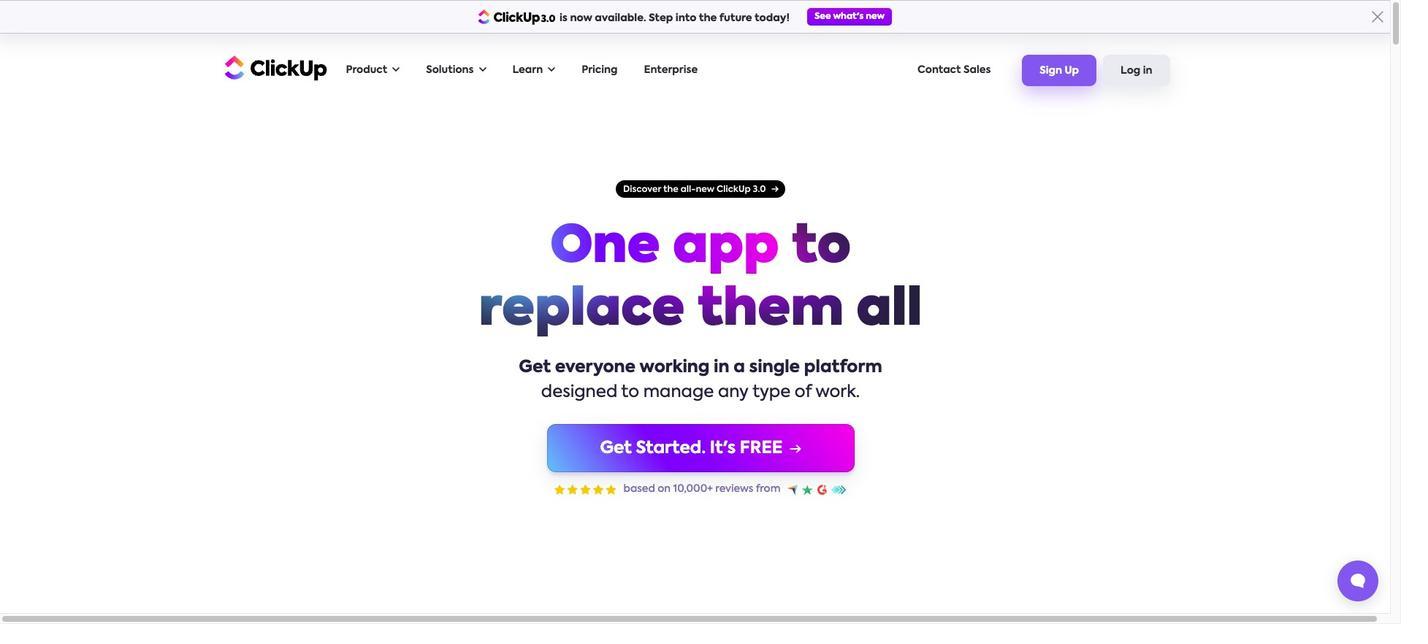 Task type: vqa. For each thing, say whether or not it's contained in the screenshot.
the log in
yes



Task type: locate. For each thing, give the bounding box(es) containing it.
see
[[815, 12, 831, 21]]

see what's new link
[[807, 8, 892, 26]]

get for get everyone working in a single platform
[[519, 359, 551, 376]]

get started. it's free
[[600, 440, 783, 457]]

get everyone working in a single platform
[[519, 359, 882, 376]]

to inside one app to replace them all
[[792, 223, 851, 274]]

1 horizontal spatial to
[[792, 223, 851, 274]]

working
[[640, 359, 710, 376]]

them
[[698, 286, 844, 337]]

1 horizontal spatial get
[[600, 440, 632, 457]]

1 vertical spatial to
[[621, 384, 639, 401]]

is now available. step into the future today!
[[560, 13, 790, 23]]

started.
[[636, 440, 706, 457]]

a
[[734, 359, 745, 376]]

is
[[560, 13, 568, 23]]

solutions button
[[419, 56, 494, 85]]

contact sales button
[[910, 56, 998, 85]]

any
[[718, 384, 749, 401]]

now
[[570, 13, 592, 23]]

0 vertical spatial get
[[519, 359, 551, 376]]

see what's new
[[815, 12, 885, 21]]

get inside button
[[600, 440, 632, 457]]

contact sales
[[918, 65, 991, 75]]

get started. it's free button
[[547, 424, 854, 473]]

in right log
[[1143, 66, 1152, 76]]

close button image
[[1372, 11, 1383, 23]]

what's
[[833, 12, 864, 21]]

in
[[1143, 66, 1152, 76], [714, 359, 729, 376]]

based
[[624, 484, 655, 495]]

get
[[519, 359, 551, 376], [600, 440, 632, 457]]

the
[[699, 13, 717, 23]]

pricing
[[582, 65, 618, 75]]

0 vertical spatial to
[[792, 223, 851, 274]]

learn
[[512, 65, 543, 75]]

log in link
[[1103, 55, 1170, 86]]

get for get started. it's free
[[600, 440, 632, 457]]

contact
[[918, 65, 961, 75]]

1 vertical spatial get
[[600, 440, 632, 457]]

1 horizontal spatial in
[[1143, 66, 1152, 76]]

into
[[676, 13, 697, 23]]

0 horizontal spatial to
[[621, 384, 639, 401]]

in left 'a'
[[714, 359, 729, 376]]

available.
[[595, 13, 646, 23]]

0 horizontal spatial get
[[519, 359, 551, 376]]

product
[[346, 65, 387, 75]]

get up based
[[600, 440, 632, 457]]

all
[[856, 286, 922, 337]]

product button
[[339, 56, 407, 85]]

clickup 3.0 image
[[478, 9, 556, 24]]

step
[[649, 13, 673, 23]]

one app to replace them all
[[479, 223, 922, 337]]

get up designed
[[519, 359, 551, 376]]

to
[[792, 223, 851, 274], [621, 384, 639, 401]]

free
[[740, 440, 783, 457]]

sales
[[964, 65, 991, 75]]

enterprise
[[644, 65, 698, 75]]

0 horizontal spatial in
[[714, 359, 729, 376]]



Task type: describe. For each thing, give the bounding box(es) containing it.
0 vertical spatial in
[[1143, 66, 1152, 76]]

one
[[550, 223, 660, 274]]

discover the all-new clickup 3.0 image
[[616, 180, 785, 198]]

learn button
[[505, 56, 563, 85]]

sign
[[1040, 66, 1062, 76]]

today!
[[755, 13, 790, 23]]

designed to manage any type of work.
[[541, 384, 860, 401]]

reviews
[[715, 484, 753, 495]]

log in
[[1121, 66, 1152, 76]]

up
[[1065, 66, 1079, 76]]

platform
[[804, 359, 882, 376]]

it's
[[710, 440, 736, 457]]

1 vertical spatial in
[[714, 359, 729, 376]]

store reviews image
[[788, 485, 847, 495]]

work.
[[816, 384, 860, 401]]

replace
[[479, 286, 685, 337]]

from
[[756, 484, 781, 495]]

single
[[749, 359, 800, 376]]

clickup image
[[220, 54, 327, 81]]

based on 10,000+ reviews from
[[624, 484, 781, 495]]

designed
[[541, 384, 618, 401]]

on
[[658, 484, 671, 495]]

of
[[795, 384, 812, 401]]

sign up button
[[1022, 55, 1097, 86]]

everyone
[[555, 359, 636, 376]]

future
[[719, 13, 752, 23]]

sign up
[[1040, 66, 1079, 76]]

10,000+
[[673, 484, 713, 495]]

type
[[753, 384, 791, 401]]

app
[[673, 223, 779, 274]]

enterprise link
[[637, 56, 705, 85]]

solutions
[[426, 65, 474, 75]]

pricing link
[[574, 56, 625, 85]]

new
[[866, 12, 885, 21]]

manage
[[643, 384, 714, 401]]

five stars image
[[554, 485, 616, 495]]

log
[[1121, 66, 1141, 76]]



